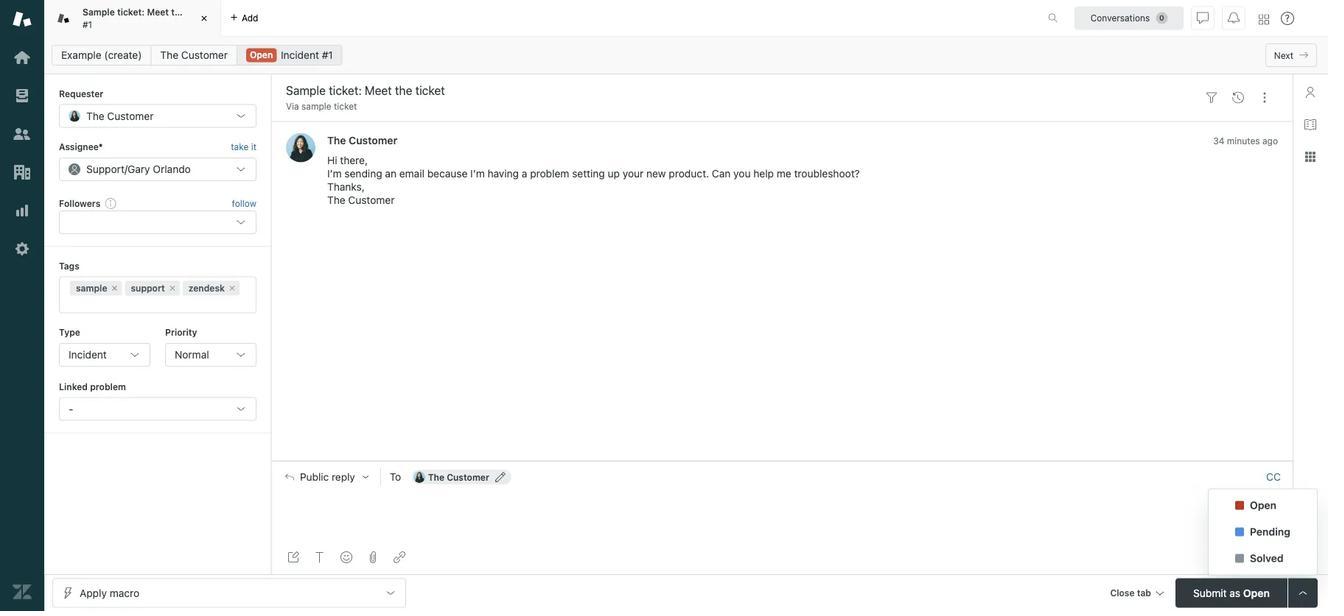 Task type: vqa. For each thing, say whether or not it's contained in the screenshot.
DISPLAYS POSSIBLE TICKET SUBMISSION TYPES 'image'
yes



Task type: describe. For each thing, give the bounding box(es) containing it.
close tab button
[[1104, 579, 1170, 611]]

edit user image
[[495, 473, 506, 483]]

info on adding followers image
[[105, 198, 117, 209]]

close image
[[197, 11, 212, 26]]

submit as open
[[1193, 587, 1270, 600]]

public reply
[[300, 471, 355, 484]]

followers element
[[59, 211, 257, 235]]

the customer up there,
[[327, 134, 397, 146]]

close
[[1110, 589, 1135, 599]]

views image
[[13, 86, 32, 105]]

support
[[131, 283, 165, 294]]

insert emojis image
[[341, 552, 352, 564]]

email
[[399, 168, 425, 180]]

add link (cmd k) image
[[394, 552, 405, 564]]

filter image
[[1206, 92, 1218, 104]]

main element
[[0, 0, 44, 612]]

normal button
[[165, 343, 257, 367]]

button displays agent's chat status as invisible. image
[[1197, 12, 1209, 24]]

product.
[[669, 168, 709, 180]]

via sample ticket
[[286, 101, 357, 112]]

troubleshoot?
[[794, 168, 860, 180]]

hide composer image
[[776, 456, 788, 467]]

example
[[61, 49, 101, 61]]

linked
[[59, 382, 88, 392]]

followers
[[59, 198, 100, 208]]

up
[[608, 168, 620, 180]]

cc
[[1266, 471, 1281, 484]]

linked problem
[[59, 382, 126, 392]]

support / gary orlando
[[86, 163, 191, 175]]

example (create)
[[61, 49, 142, 61]]

an
[[385, 168, 397, 180]]

zendesk support image
[[13, 10, 32, 29]]

apps image
[[1305, 151, 1316, 163]]

type
[[59, 328, 80, 338]]

conversations
[[1091, 13, 1150, 23]]

/
[[125, 163, 128, 175]]

take
[[231, 142, 249, 152]]

gary
[[128, 163, 150, 175]]

Subject field
[[283, 82, 1196, 100]]

tags
[[59, 261, 79, 271]]

customer@example.com image
[[413, 472, 425, 484]]

zendesk
[[189, 283, 225, 294]]

#1 inside sample ticket: meet the ticket #1
[[83, 19, 92, 29]]

1 vertical spatial sample
[[76, 283, 107, 294]]

34
[[1213, 136, 1225, 146]]

ago
[[1263, 136, 1278, 146]]

get started image
[[13, 48, 32, 67]]

customer left edit user image
[[447, 473, 489, 483]]

to
[[390, 471, 401, 484]]

conversations button
[[1075, 6, 1184, 30]]

follow button
[[232, 197, 257, 210]]

minutes
[[1227, 136, 1260, 146]]

ticket inside sample ticket: meet the ticket #1
[[188, 7, 212, 17]]

(create)
[[104, 49, 142, 61]]

customer inside requester element
[[107, 110, 154, 122]]

help
[[754, 168, 774, 180]]

submit
[[1193, 587, 1227, 600]]

you
[[734, 168, 751, 180]]

assignee* element
[[59, 158, 257, 181]]

next button
[[1265, 43, 1317, 67]]

the inside requester element
[[86, 110, 104, 122]]

knowledge image
[[1305, 119, 1316, 130]]

remove image for zendesk
[[228, 284, 237, 293]]

new
[[646, 168, 666, 180]]

me
[[777, 168, 791, 180]]

the up hi
[[327, 134, 346, 146]]

take it button
[[231, 140, 257, 155]]

follow
[[232, 198, 257, 209]]

0 vertical spatial sample
[[301, 101, 331, 112]]

sending
[[345, 168, 382, 180]]

#1 inside secondary element
[[322, 49, 333, 61]]

0 horizontal spatial problem
[[90, 382, 126, 392]]

get help image
[[1281, 12, 1294, 25]]

34 minutes ago
[[1213, 136, 1278, 146]]

notifications image
[[1228, 12, 1240, 24]]

1 horizontal spatial ticket
[[334, 101, 357, 112]]

tab containing sample ticket: meet the ticket
[[44, 0, 221, 37]]

34 minutes ago text field
[[1213, 136, 1278, 146]]

1 i'm from the left
[[327, 168, 342, 180]]

the
[[171, 7, 185, 17]]

organizations image
[[13, 163, 32, 182]]

the customer link inside secondary element
[[151, 45, 237, 66]]

add attachment image
[[367, 552, 379, 564]]

1 vertical spatial open
[[1250, 500, 1277, 512]]

customer context image
[[1305, 86, 1316, 98]]

Public reply composer text field
[[279, 493, 1286, 524]]

next
[[1274, 50, 1294, 60]]

linked problem element
[[59, 398, 257, 421]]

example (create) button
[[52, 45, 151, 66]]



Task type: locate. For each thing, give the bounding box(es) containing it.
the down sample ticket: meet the ticket #1
[[160, 49, 178, 61]]

ticket right the
[[188, 7, 212, 17]]

the customer
[[160, 49, 228, 61], [86, 110, 154, 122], [327, 134, 397, 146], [428, 473, 489, 483]]

0 vertical spatial problem
[[530, 168, 569, 180]]

0 vertical spatial ticket
[[188, 7, 212, 17]]

requester element
[[59, 104, 257, 128]]

the customer right customer@example.com image
[[428, 473, 489, 483]]

reporting image
[[13, 201, 32, 220]]

format text image
[[314, 552, 326, 564]]

incident
[[281, 49, 319, 61], [69, 349, 107, 361]]

0 horizontal spatial i'm
[[327, 168, 342, 180]]

the down requester
[[86, 110, 104, 122]]

secondary element
[[44, 41, 1328, 70]]

incident button
[[59, 343, 150, 367]]

solved
[[1250, 553, 1284, 565]]

sample
[[301, 101, 331, 112], [76, 283, 107, 294]]

tabs tab list
[[44, 0, 1033, 37]]

a
[[522, 168, 527, 180]]

problem right a
[[530, 168, 569, 180]]

customer up /
[[107, 110, 154, 122]]

take it
[[231, 142, 257, 152]]

i'm left having
[[470, 168, 485, 180]]

remove image right zendesk
[[228, 284, 237, 293]]

i'm
[[327, 168, 342, 180], [470, 168, 485, 180]]

it
[[251, 142, 257, 152]]

public reply button
[[272, 462, 380, 493]]

i'm down hi
[[327, 168, 342, 180]]

customer down sending
[[348, 194, 395, 206]]

1 horizontal spatial the customer link
[[327, 134, 397, 146]]

the down thanks,
[[327, 194, 345, 206]]

ticket:
[[117, 7, 145, 17]]

tab
[[44, 0, 221, 37]]

public
[[300, 471, 329, 484]]

reply
[[332, 471, 355, 484]]

the customer inside requester element
[[86, 110, 154, 122]]

meet
[[147, 7, 169, 17]]

avatar image
[[286, 133, 315, 162]]

add button
[[221, 0, 267, 36]]

can
[[712, 168, 731, 180]]

requester
[[59, 88, 103, 99]]

hi there, i'm sending an email because i'm having a problem setting up your new product. can you help me troubleshoot? thanks, the customer
[[327, 154, 860, 206]]

0 vertical spatial the customer link
[[151, 45, 237, 66]]

0 horizontal spatial ticket
[[188, 7, 212, 17]]

incident for incident #1
[[281, 49, 319, 61]]

problem down incident popup button
[[90, 382, 126, 392]]

having
[[488, 168, 519, 180]]

incident down type
[[69, 349, 107, 361]]

open down add
[[250, 50, 273, 60]]

remove image
[[110, 284, 119, 293]]

add
[[242, 13, 258, 23]]

priority
[[165, 328, 197, 338]]

the customer inside secondary element
[[160, 49, 228, 61]]

open up pending
[[1250, 500, 1277, 512]]

zendesk products image
[[1259, 14, 1269, 25]]

your
[[623, 168, 644, 180]]

remove image for support
[[168, 284, 177, 293]]

sample
[[83, 7, 115, 17]]

the
[[160, 49, 178, 61], [86, 110, 104, 122], [327, 134, 346, 146], [327, 194, 345, 206], [428, 473, 444, 483]]

1 horizontal spatial incident
[[281, 49, 319, 61]]

sample right via
[[301, 101, 331, 112]]

incident for incident
[[69, 349, 107, 361]]

tab
[[1137, 589, 1151, 599]]

close tab
[[1110, 589, 1151, 599]]

admin image
[[13, 240, 32, 259]]

customer inside secondary element
[[181, 49, 228, 61]]

0 horizontal spatial #1
[[83, 19, 92, 29]]

1 vertical spatial problem
[[90, 382, 126, 392]]

macro
[[110, 587, 139, 600]]

problem inside hi there, i'm sending an email because i'm having a problem setting up your new product. can you help me troubleshoot? thanks, the customer
[[530, 168, 569, 180]]

incident inside secondary element
[[281, 49, 319, 61]]

cc button
[[1266, 471, 1281, 484]]

0 horizontal spatial sample
[[76, 283, 107, 294]]

ticket actions image
[[1259, 92, 1271, 104]]

open inside secondary element
[[250, 50, 273, 60]]

the customer link down close image on the top left
[[151, 45, 237, 66]]

events image
[[1232, 92, 1244, 104]]

1 vertical spatial ticket
[[334, 101, 357, 112]]

2 vertical spatial open
[[1243, 587, 1270, 600]]

sample left remove image
[[76, 283, 107, 294]]

#1 down sample
[[83, 19, 92, 29]]

there,
[[340, 154, 368, 167]]

hi
[[327, 154, 337, 167]]

the inside hi there, i'm sending an email because i'm having a problem setting up your new product. can you help me troubleshoot? thanks, the customer
[[327, 194, 345, 206]]

the right customer@example.com image
[[428, 473, 444, 483]]

-
[[69, 403, 73, 415]]

support
[[86, 163, 125, 175]]

1 horizontal spatial #1
[[322, 49, 333, 61]]

1 horizontal spatial problem
[[530, 168, 569, 180]]

apply
[[80, 587, 107, 600]]

0 horizontal spatial incident
[[69, 349, 107, 361]]

sample ticket: meet the ticket #1
[[83, 7, 212, 29]]

0 horizontal spatial the customer link
[[151, 45, 237, 66]]

thanks,
[[327, 181, 365, 193]]

problem
[[530, 168, 569, 180], [90, 382, 126, 392]]

orlando
[[153, 163, 191, 175]]

0 vertical spatial incident
[[281, 49, 319, 61]]

incident #1
[[281, 49, 333, 61]]

the customer link
[[151, 45, 237, 66], [327, 134, 397, 146]]

the inside secondary element
[[160, 49, 178, 61]]

draft mode image
[[287, 552, 299, 564]]

customer down close image on the top left
[[181, 49, 228, 61]]

open
[[250, 50, 273, 60], [1250, 500, 1277, 512], [1243, 587, 1270, 600]]

via
[[286, 101, 299, 112]]

1 vertical spatial #1
[[322, 49, 333, 61]]

ticket right via
[[334, 101, 357, 112]]

pending
[[1250, 526, 1291, 538]]

because
[[427, 168, 468, 180]]

customer inside hi there, i'm sending an email because i'm having a problem setting up your new product. can you help me troubleshoot? thanks, the customer
[[348, 194, 395, 206]]

displays possible ticket submission types image
[[1297, 588, 1309, 600]]

customer
[[181, 49, 228, 61], [107, 110, 154, 122], [349, 134, 397, 146], [348, 194, 395, 206], [447, 473, 489, 483]]

as
[[1230, 587, 1241, 600]]

#1 up via sample ticket
[[322, 49, 333, 61]]

1 horizontal spatial sample
[[301, 101, 331, 112]]

incident inside incident popup button
[[69, 349, 107, 361]]

customer up there,
[[349, 134, 397, 146]]

the customer down close image on the top left
[[160, 49, 228, 61]]

assignee*
[[59, 142, 103, 152]]

1 horizontal spatial remove image
[[228, 284, 237, 293]]

incident up via
[[281, 49, 319, 61]]

zendesk image
[[13, 583, 32, 602]]

remove image
[[168, 284, 177, 293], [228, 284, 237, 293]]

setting
[[572, 168, 605, 180]]

1 vertical spatial incident
[[69, 349, 107, 361]]

normal
[[175, 349, 209, 361]]

2 remove image from the left
[[228, 284, 237, 293]]

the customer link up there,
[[327, 134, 397, 146]]

0 horizontal spatial remove image
[[168, 284, 177, 293]]

1 remove image from the left
[[168, 284, 177, 293]]

0 vertical spatial #1
[[83, 19, 92, 29]]

1 vertical spatial the customer link
[[327, 134, 397, 146]]

remove image right support
[[168, 284, 177, 293]]

2 i'm from the left
[[470, 168, 485, 180]]

apply macro
[[80, 587, 139, 600]]

#1
[[83, 19, 92, 29], [322, 49, 333, 61]]

0 vertical spatial open
[[250, 50, 273, 60]]

1 horizontal spatial i'm
[[470, 168, 485, 180]]

ticket
[[188, 7, 212, 17], [334, 101, 357, 112]]

customers image
[[13, 125, 32, 144]]

the customer down requester
[[86, 110, 154, 122]]

open right as
[[1243, 587, 1270, 600]]



